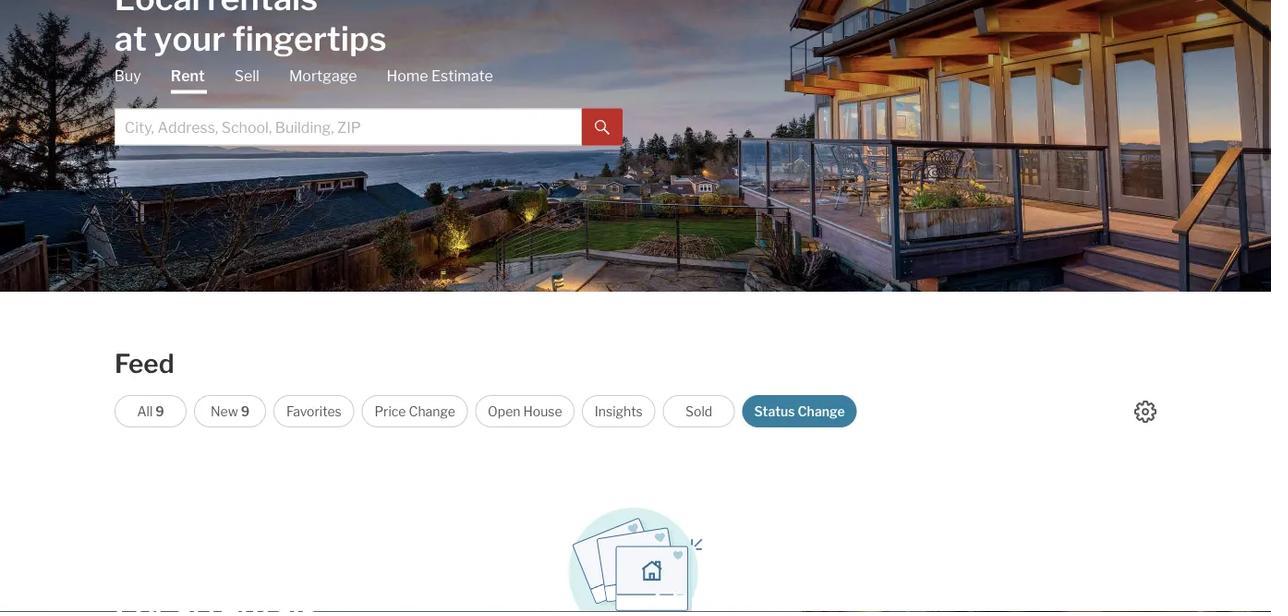 Task type: describe. For each thing, give the bounding box(es) containing it.
feed
[[115, 348, 174, 380]]

home
[[387, 67, 428, 85]]

All radio
[[115, 395, 187, 428]]

9 for new 9
[[241, 404, 250, 419]]

Open House radio
[[476, 395, 575, 428]]

mortgage
[[289, 67, 357, 85]]

favorites
[[286, 404, 342, 419]]

all
[[137, 404, 153, 419]]

status change
[[754, 404, 845, 419]]

Sold radio
[[663, 395, 735, 428]]

fingertips
[[232, 18, 387, 59]]

sell
[[234, 67, 259, 85]]

Price Change radio
[[362, 395, 468, 428]]

at
[[114, 18, 147, 59]]

new 9
[[211, 404, 250, 419]]

house
[[523, 404, 562, 419]]

change for price change
[[409, 404, 455, 419]]

9 for all 9
[[155, 404, 164, 419]]

City, Address, School, Building, ZIP search field
[[114, 109, 582, 146]]

Status Change radio
[[742, 395, 857, 428]]

change for status change
[[798, 404, 845, 419]]

open
[[488, 404, 521, 419]]

buy link
[[114, 66, 141, 86]]



Task type: locate. For each thing, give the bounding box(es) containing it.
status
[[754, 404, 795, 419]]

1 9 from the left
[[155, 404, 164, 419]]

1 horizontal spatial 9
[[241, 404, 250, 419]]

rent link
[[171, 66, 205, 94]]

change right price
[[409, 404, 455, 419]]

9 right 'new'
[[241, 404, 250, 419]]

all 9
[[137, 404, 164, 419]]

rent
[[171, 67, 205, 85]]

change
[[409, 404, 455, 419], [798, 404, 845, 419]]

Insights radio
[[582, 395, 656, 428]]

home estimate link
[[387, 66, 493, 86]]

Favorites radio
[[274, 395, 354, 428]]

New radio
[[194, 395, 266, 428]]

insights
[[595, 404, 643, 419]]

option group
[[115, 395, 857, 428]]

price change
[[375, 404, 455, 419]]

tab list
[[114, 66, 623, 146]]

9 right all
[[155, 404, 164, 419]]

2 9 from the left
[[241, 404, 250, 419]]

sell link
[[234, 66, 259, 86]]

change right status
[[798, 404, 845, 419]]

home estimate
[[387, 67, 493, 85]]

buy
[[114, 67, 141, 85]]

9
[[155, 404, 164, 419], [241, 404, 250, 419]]

new
[[211, 404, 238, 419]]

your
[[154, 18, 225, 59]]

1 change from the left
[[409, 404, 455, 419]]

sold
[[686, 404, 712, 419]]

tab list containing buy
[[114, 66, 623, 146]]

at your fingertips
[[114, 18, 387, 59]]

9 inside new 'option'
[[241, 404, 250, 419]]

9 inside all radio
[[155, 404, 164, 419]]

submit search image
[[595, 120, 610, 135]]

1 horizontal spatial change
[[798, 404, 845, 419]]

option group containing all
[[115, 395, 857, 428]]

estimate
[[431, 67, 493, 85]]

0 horizontal spatial change
[[409, 404, 455, 419]]

price
[[375, 404, 406, 419]]

0 horizontal spatial 9
[[155, 404, 164, 419]]

open house
[[488, 404, 562, 419]]

2 change from the left
[[798, 404, 845, 419]]

mortgage link
[[289, 66, 357, 86]]



Task type: vqa. For each thing, say whether or not it's contained in the screenshot.
Change associated with Price Change
yes



